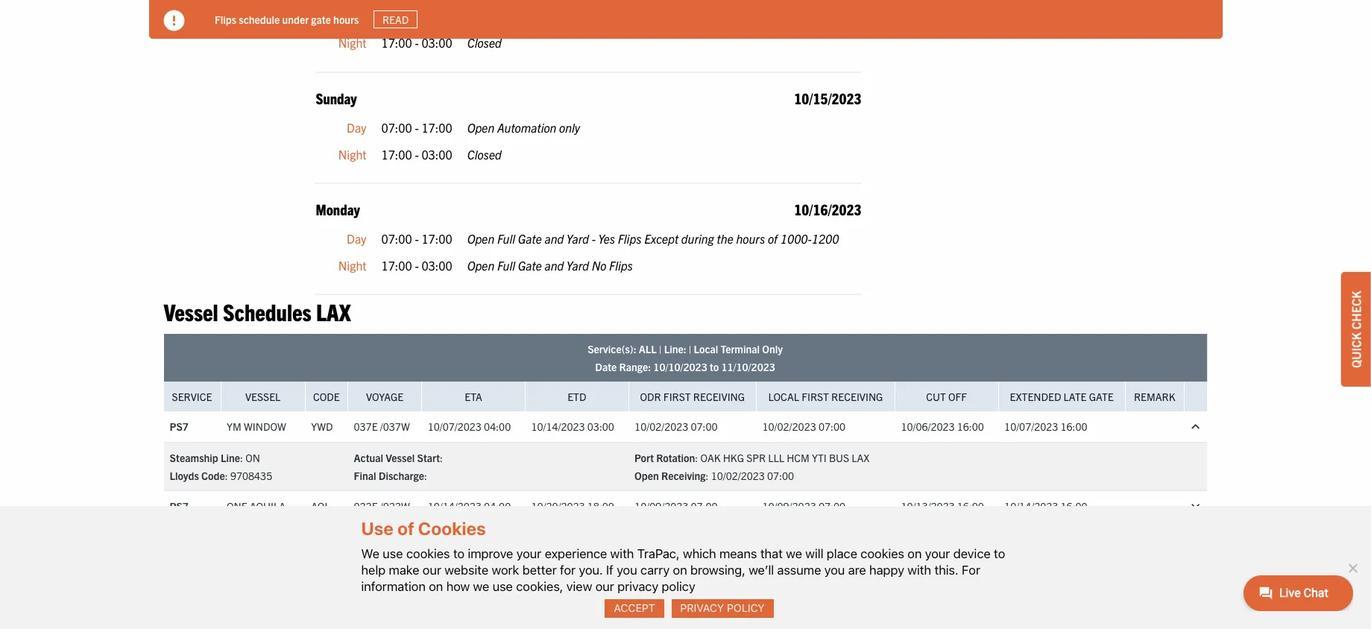 Task type: locate. For each thing, give the bounding box(es) containing it.
flips left schedule
[[214, 12, 236, 26]]

means
[[719, 546, 757, 561]]

10/07/2023
[[428, 420, 482, 433], [1004, 420, 1058, 433]]

037e up actual on the left of page
[[354, 420, 378, 433]]

1 vertical spatial flips
[[618, 231, 642, 246]]

1 horizontal spatial your
[[925, 546, 950, 561]]

lax right the bus
[[852, 451, 870, 464]]

1 vertical spatial 17:00 - 03:00
[[381, 146, 452, 161]]

10/09/2023
[[635, 500, 688, 513], [762, 500, 816, 513]]

your up 'this.'
[[925, 546, 950, 561]]

ps7 down service
[[170, 420, 189, 433]]

3 07:00 - 17:00 from the top
[[381, 231, 452, 246]]

gate for -
[[518, 231, 542, 246]]

1 vertical spatial lax
[[852, 451, 870, 464]]

10/07/2023 down eta
[[428, 420, 482, 433]]

1 vertical spatial closed
[[467, 146, 502, 161]]

| right all
[[659, 342, 662, 355]]

1 vertical spatial and
[[545, 258, 564, 273]]

1 your from the left
[[516, 546, 541, 561]]

16:00
[[957, 420, 984, 433], [1061, 420, 1087, 433], [957, 500, 984, 513], [1061, 500, 1087, 513]]

1 horizontal spatial 10/02/2023 07:00
[[762, 420, 845, 433]]

gate right late
[[1089, 390, 1114, 403]]

037e
[[354, 420, 378, 433], [354, 531, 378, 544]]

2 10/02/2023 07:00 from the left
[[762, 420, 845, 433]]

we down website on the left bottom of the page
[[473, 579, 489, 594]]

1 vertical spatial night
[[338, 146, 366, 161]]

1 vertical spatial code
[[201, 469, 225, 482]]

first up yti
[[802, 390, 829, 403]]

0 horizontal spatial first
[[663, 390, 691, 403]]

night up the monday
[[338, 146, 366, 161]]

eta
[[465, 390, 482, 403]]

2 10/07/2023 from the left
[[1004, 420, 1058, 433]]

with left 'this.'
[[908, 563, 931, 578]]

lll
[[768, 451, 784, 464]]

0 vertical spatial of
[[768, 231, 778, 246]]

and
[[545, 231, 564, 246], [545, 258, 564, 273]]

/037w for 10/07/2023
[[380, 420, 410, 433]]

vessel for vessel schedules lax
[[164, 297, 218, 326]]

flips right yes
[[618, 231, 642, 246]]

2 horizontal spatial on
[[908, 546, 922, 561]]

of
[[768, 231, 778, 246], [397, 519, 414, 539]]

10/02/2023
[[635, 420, 688, 433], [762, 420, 816, 433], [711, 469, 765, 482]]

receiving down rotation at the bottom of the page
[[661, 469, 706, 482]]

1 you from the left
[[617, 563, 637, 578]]

better
[[522, 563, 557, 578]]

10/09/2023 07:00
[[635, 500, 718, 513], [762, 500, 845, 513]]

1 horizontal spatial |
[[689, 342, 691, 355]]

10/09/2023 down hcm
[[762, 500, 816, 513]]

0 horizontal spatial 10/09/2023
[[635, 500, 688, 513]]

0 vertical spatial day
[[347, 9, 366, 24]]

1 horizontal spatial you
[[824, 563, 845, 578]]

2 and from the top
[[545, 258, 564, 273]]

gate
[[311, 12, 331, 26]]

0 vertical spatial 037e    /037w
[[354, 420, 410, 433]]

gate for no
[[518, 258, 542, 273]]

of inside use of cookies we use cookies to improve your experience with trapac, which means that we will place cookies on your device to help make our website work better for you. if you carry on browsing, we'll assume you are happy with this. for information on how we use cookies, view our privacy policy
[[397, 519, 414, 539]]

and left no
[[545, 258, 564, 273]]

code inside "steamship line : on lloyds code : 9708435"
[[201, 469, 225, 482]]

0 vertical spatial on
[[908, 546, 922, 561]]

0 vertical spatial and
[[545, 231, 564, 246]]

make
[[389, 563, 419, 578]]

2 horizontal spatial vessel
[[386, 451, 415, 464]]

ps7 for ym window
[[170, 420, 189, 433]]

04:00 for 10/07/2023 04:00
[[484, 420, 511, 433]]

037e    /037w
[[354, 420, 410, 433], [354, 531, 410, 544]]

2 vertical spatial 17:00 - 03:00
[[381, 258, 452, 273]]

receiving up the bus
[[831, 390, 883, 403]]

1 vertical spatial full
[[497, 258, 515, 273]]

with
[[610, 546, 634, 561], [908, 563, 931, 578]]

2 yard from the top
[[566, 258, 589, 273]]

0 horizontal spatial local
[[694, 342, 718, 355]]

aql
[[311, 500, 330, 513]]

you.
[[579, 563, 603, 578]]

3 04:00 from the top
[[484, 531, 511, 544]]

receiving
[[693, 390, 745, 403], [831, 390, 883, 403], [661, 469, 706, 482]]

yard for -
[[566, 231, 589, 246]]

10/02/2023 inside port rotation : oak hkg spr lll hcm yti bus lax open receiving : 10/02/2023 07:00
[[711, 469, 765, 482]]

10/14/2023 for 10/14/2023 16:00
[[1004, 500, 1058, 513]]

0 vertical spatial yard
[[566, 231, 589, 246]]

1 horizontal spatial cookies
[[861, 546, 904, 561]]

to right 10/10/2023
[[710, 360, 719, 373]]

yard left yes
[[566, 231, 589, 246]]

1 vertical spatial with
[[908, 563, 931, 578]]

this.
[[934, 563, 958, 578]]

read link
[[373, 10, 417, 28]]

2 /037w from the top
[[380, 531, 410, 544]]

2 horizontal spatial 10/14/2023
[[1004, 500, 1058, 513]]

night down the monday
[[338, 258, 366, 273]]

0 vertical spatial 07:00 - 17:00
[[381, 9, 452, 24]]

2 10/09/2023 07:00 from the left
[[762, 500, 845, 513]]

open for open full gate and yard no flips
[[467, 258, 494, 273]]

and for no
[[545, 258, 564, 273]]

1 yard from the top
[[566, 231, 589, 246]]

2 037e from the top
[[354, 531, 378, 544]]

and up open full gate and yard no flips
[[545, 231, 564, 246]]

privacy policy
[[680, 602, 765, 615]]

037e up "we"
[[354, 531, 378, 544]]

first
[[663, 390, 691, 403], [802, 390, 829, 403]]

1 horizontal spatial 10/14/2023
[[531, 420, 585, 433]]

we
[[361, 546, 379, 561]]

0 horizontal spatial use
[[383, 546, 403, 561]]

which
[[683, 546, 716, 561]]

3 day from the top
[[347, 231, 366, 246]]

| right line:
[[689, 342, 691, 355]]

ym
[[227, 420, 241, 433]]

-
[[415, 9, 419, 24], [415, 35, 419, 50], [415, 120, 419, 135], [415, 146, 419, 161], [415, 231, 419, 246], [592, 231, 596, 246], [415, 258, 419, 273]]

with up if
[[610, 546, 634, 561]]

cookies up make
[[406, 546, 450, 561]]

037e    /037w down voyage
[[354, 420, 410, 433]]

0 vertical spatial 17:00 - 03:00
[[381, 35, 452, 50]]

cookies
[[406, 546, 450, 561], [861, 546, 904, 561]]

hours right the the
[[736, 231, 765, 246]]

0 horizontal spatial your
[[516, 546, 541, 561]]

0 horizontal spatial cookies
[[406, 546, 450, 561]]

1 horizontal spatial our
[[595, 579, 614, 594]]

0 horizontal spatial 10/14/2023
[[428, 500, 482, 513]]

0 horizontal spatial vessel
[[164, 297, 218, 326]]

privacy
[[680, 602, 724, 615]]

10/20/2023
[[531, 500, 585, 513]]

on down 10/13/2023
[[908, 546, 922, 561]]

your
[[516, 546, 541, 561], [925, 546, 950, 561]]

1 day from the top
[[347, 9, 366, 24]]

to inside the service(s): all | line: | local terminal only date range: 10/10/2023 to 11/10/2023
[[710, 360, 719, 373]]

0 horizontal spatial 10/07/2023
[[428, 420, 482, 433]]

10/02/2023 down hkg
[[711, 469, 765, 482]]

2 first from the left
[[802, 390, 829, 403]]

check
[[1349, 291, 1364, 330]]

day right gate
[[347, 9, 366, 24]]

and for -
[[545, 231, 564, 246]]

gate left no
[[518, 258, 542, 273]]

you
[[617, 563, 637, 578], [824, 563, 845, 578]]

0 horizontal spatial code
[[201, 469, 225, 482]]

1 17:00 - 03:00 from the top
[[381, 35, 452, 50]]

1 horizontal spatial 10/09/2023 07:00
[[762, 500, 845, 513]]

to down "10/28/2023"
[[453, 546, 465, 561]]

1 horizontal spatial vessel
[[245, 390, 281, 403]]

on
[[245, 451, 260, 464]]

if
[[606, 563, 613, 578]]

our right make
[[423, 563, 441, 578]]

local down 11/10/2023
[[768, 390, 799, 403]]

10/14/2023 03:00
[[531, 420, 614, 433]]

use
[[383, 546, 403, 561], [493, 579, 513, 594]]

on left how
[[429, 579, 443, 594]]

flips right no
[[609, 258, 633, 273]]

our down if
[[595, 579, 614, 594]]

2 vertical spatial 04:00
[[484, 531, 511, 544]]

2 vertical spatial 07:00 - 17:00
[[381, 231, 452, 246]]

10/16/2023
[[794, 200, 861, 219]]

1 horizontal spatial first
[[802, 390, 829, 403]]

1 vertical spatial we
[[473, 579, 489, 594]]

yard for no
[[566, 258, 589, 273]]

0 horizontal spatial lax
[[316, 297, 351, 326]]

lax right "schedules" on the left of page
[[316, 297, 351, 326]]

1 037e    /037w from the top
[[354, 420, 410, 433]]

1 vertical spatial of
[[397, 519, 414, 539]]

1 vertical spatial yard
[[566, 258, 589, 273]]

1000-
[[780, 231, 812, 246]]

open full gate and yard -  yes flips except during the hours of 1000-1200
[[467, 231, 839, 246]]

1 full from the top
[[497, 231, 515, 246]]

2 vertical spatial on
[[429, 579, 443, 594]]

10/09/2023 up trapac,
[[635, 500, 688, 513]]

16:00 for 10/13/2023 16:00
[[957, 500, 984, 513]]

1 vertical spatial use
[[493, 579, 513, 594]]

1 vertical spatial /037w
[[380, 531, 410, 544]]

use up make
[[383, 546, 403, 561]]

1 vertical spatial day
[[347, 120, 366, 135]]

day down sunday
[[347, 120, 366, 135]]

receiving for odr first receiving
[[693, 390, 745, 403]]

2 ps7 from the top
[[170, 500, 189, 513]]

0 vertical spatial 04:00
[[484, 420, 511, 433]]

2 full from the top
[[497, 258, 515, 273]]

code
[[313, 390, 340, 403], [201, 469, 225, 482]]

2 07:00 - 17:00 from the top
[[381, 120, 452, 135]]

2 vertical spatial vessel
[[386, 451, 415, 464]]

local right line:
[[694, 342, 718, 355]]

service(s): all | line: | local terminal only date range: 10/10/2023 to 11/10/2023
[[588, 342, 783, 373]]

0 vertical spatial ps7
[[170, 420, 189, 433]]

first for local
[[802, 390, 829, 403]]

1 night from the top
[[338, 35, 366, 50]]

0 vertical spatial gate
[[518, 231, 542, 246]]

to right device
[[994, 546, 1005, 561]]

10/07/2023 for 10/07/2023 16:00
[[1004, 420, 1058, 433]]

1 horizontal spatial local
[[768, 390, 799, 403]]

: down 10/07/2023 04:00
[[440, 451, 443, 464]]

0 vertical spatial hours
[[333, 12, 359, 26]]

accept link
[[605, 599, 664, 618]]

1 vertical spatial vessel
[[245, 390, 281, 403]]

1 vertical spatial local
[[768, 390, 799, 403]]

: down start
[[424, 469, 427, 482]]

first right the odr
[[663, 390, 691, 403]]

0 vertical spatial 037e
[[354, 420, 378, 433]]

1 horizontal spatial to
[[710, 360, 719, 373]]

2 your from the left
[[925, 546, 950, 561]]

1 and from the top
[[545, 231, 564, 246]]

hours right gate
[[333, 12, 359, 26]]

2 night from the top
[[338, 146, 366, 161]]

/037w down voyage
[[380, 420, 410, 433]]

10/02/2023 07:00 up hcm
[[762, 420, 845, 433]]

0 horizontal spatial we
[[473, 579, 489, 594]]

1 horizontal spatial hours
[[736, 231, 765, 246]]

vessel
[[164, 297, 218, 326], [245, 390, 281, 403], [386, 451, 415, 464]]

of down /022w
[[397, 519, 414, 539]]

07:00 - 17:00 for monday
[[381, 231, 452, 246]]

port rotation : oak hkg spr lll hcm yti bus lax open receiving : 10/02/2023 07:00
[[635, 451, 870, 482]]

on up policy
[[673, 563, 687, 578]]

policy
[[662, 579, 695, 594]]

receiving down 11/10/2023
[[693, 390, 745, 403]]

hours
[[333, 12, 359, 26], [736, 231, 765, 246]]

10/14/2023
[[531, 420, 585, 433], [428, 500, 482, 513], [1004, 500, 1058, 513]]

use down work at left bottom
[[493, 579, 513, 594]]

04:00 for 10/28/2023 04:00
[[484, 531, 511, 544]]

0 vertical spatial vessel
[[164, 297, 218, 326]]

07:00 inside port rotation : oak hkg spr lll hcm yti bus lax open receiving : 10/02/2023 07:00
[[767, 469, 794, 482]]

1 ps7 from the top
[[170, 420, 189, 433]]

2 037e    /037w from the top
[[354, 531, 410, 544]]

yard
[[566, 231, 589, 246], [566, 258, 589, 273]]

0 horizontal spatial our
[[423, 563, 441, 578]]

1 horizontal spatial we
[[786, 546, 802, 561]]

gate up open full gate and yard no flips
[[518, 231, 542, 246]]

10/07/2023 for 10/07/2023 04:00
[[428, 420, 482, 433]]

first for odr
[[663, 390, 691, 403]]

1 vertical spatial 04:00
[[484, 500, 511, 513]]

: down line
[[225, 469, 228, 482]]

10/07/2023 down extended
[[1004, 420, 1058, 433]]

night up sunday
[[338, 35, 366, 50]]

2 day from the top
[[347, 120, 366, 135]]

1 horizontal spatial lax
[[852, 451, 870, 464]]

0 horizontal spatial 10/02/2023 07:00
[[635, 420, 718, 433]]

1 037e from the top
[[354, 420, 378, 433]]

code up ywd
[[313, 390, 340, 403]]

1 07:00 - 17:00 from the top
[[381, 9, 452, 24]]

04:00
[[484, 420, 511, 433], [484, 500, 511, 513], [484, 531, 511, 544]]

actual
[[354, 451, 383, 464]]

0 horizontal spatial you
[[617, 563, 637, 578]]

ps7 down 'lloyds'
[[170, 500, 189, 513]]

10/02/2023 07:00 up rotation at the bottom of the page
[[635, 420, 718, 433]]

1 vertical spatial ps7
[[170, 500, 189, 513]]

1 vertical spatial gate
[[518, 258, 542, 273]]

037e    /037w for 10/07/2023 04:00
[[354, 420, 410, 433]]

your up better
[[516, 546, 541, 561]]

actual vessel start : final discharge :
[[354, 451, 443, 482]]

2 17:00 - 03:00 from the top
[[381, 146, 452, 161]]

terminal
[[721, 342, 760, 355]]

1 10/09/2023 from the left
[[635, 500, 688, 513]]

of left 1000-
[[768, 231, 778, 246]]

day down the monday
[[347, 231, 366, 246]]

1 /037w from the top
[[380, 420, 410, 433]]

yti
[[812, 451, 827, 464]]

yard left no
[[566, 258, 589, 273]]

1 horizontal spatial use
[[493, 579, 513, 594]]

on
[[908, 546, 922, 561], [673, 563, 687, 578], [429, 579, 443, 594]]

1 10/07/2023 from the left
[[428, 420, 482, 433]]

3 night from the top
[[338, 258, 366, 273]]

place
[[827, 546, 857, 561]]

1 first from the left
[[663, 390, 691, 403]]

0 horizontal spatial 10/09/2023 07:00
[[635, 500, 718, 513]]

cut
[[926, 390, 946, 403]]

we up assume
[[786, 546, 802, 561]]

0 vertical spatial /037w
[[380, 420, 410, 433]]

you down the place on the right bottom of the page
[[824, 563, 845, 578]]

vessel inside actual vessel start : final discharge :
[[386, 451, 415, 464]]

10/09/2023 07:00 up will
[[762, 500, 845, 513]]

/037w down /022w
[[380, 531, 410, 544]]

1 horizontal spatial 10/07/2023
[[1004, 420, 1058, 433]]

10/09/2023 07:00 down rotation at the bottom of the page
[[635, 500, 718, 513]]

no image
[[1345, 560, 1360, 575]]

rotation
[[656, 451, 695, 464]]

only
[[762, 342, 783, 355]]

0 horizontal spatial |
[[659, 342, 662, 355]]

carry
[[640, 563, 670, 578]]

lax inside port rotation : oak hkg spr lll hcm yti bus lax open receiving : 10/02/2023 07:00
[[852, 451, 870, 464]]

2 | from the left
[[689, 342, 691, 355]]

0 vertical spatial code
[[313, 390, 340, 403]]

3 17:00 - 03:00 from the top
[[381, 258, 452, 273]]

extended
[[1010, 390, 1061, 403]]

1 04:00 from the top
[[484, 420, 511, 433]]

start
[[417, 451, 440, 464]]

0 vertical spatial local
[[694, 342, 718, 355]]

0 vertical spatial with
[[610, 546, 634, 561]]

our
[[423, 563, 441, 578], [595, 579, 614, 594]]

1 horizontal spatial on
[[673, 563, 687, 578]]

you right if
[[617, 563, 637, 578]]

1 vertical spatial 037e    /037w
[[354, 531, 410, 544]]

2 04:00 from the top
[[484, 500, 511, 513]]

cookies up happy at the right
[[861, 546, 904, 561]]

0 vertical spatial night
[[338, 35, 366, 50]]

1 vertical spatial 07:00 - 17:00
[[381, 120, 452, 135]]

2 vertical spatial gate
[[1089, 390, 1114, 403]]

0 horizontal spatial hours
[[333, 12, 359, 26]]

2 vertical spatial night
[[338, 258, 366, 273]]

07:00 - 17:00 for sunday
[[381, 120, 452, 135]]

037e    /037w up "we"
[[354, 531, 410, 544]]

10/14/2023 04:00
[[428, 500, 511, 513]]

2 10/09/2023 from the left
[[762, 500, 816, 513]]

022e
[[354, 500, 378, 513]]

code down line
[[201, 469, 225, 482]]

17:00 - 03:00
[[381, 35, 452, 50], [381, 146, 452, 161], [381, 258, 452, 273]]

2 vertical spatial day
[[347, 231, 366, 246]]



Task type: describe. For each thing, give the bounding box(es) containing it.
2 horizontal spatial to
[[994, 546, 1005, 561]]

2 you from the left
[[824, 563, 845, 578]]

0 horizontal spatial with
[[610, 546, 634, 561]]

17:00 - 03:00 for sunday
[[381, 146, 452, 161]]

full for open full gate and yard -  yes flips except during the hours of 1000-1200
[[497, 231, 515, 246]]

1200
[[812, 231, 839, 246]]

steamship
[[170, 451, 218, 464]]

etd
[[567, 390, 586, 403]]

browsing,
[[690, 563, 745, 578]]

: down oak
[[706, 469, 709, 482]]

1 10/09/2023 07:00 from the left
[[635, 500, 718, 513]]

port
[[635, 451, 654, 464]]

experience
[[545, 546, 607, 561]]

0 vertical spatial our
[[423, 563, 441, 578]]

schedule
[[238, 12, 279, 26]]

037e for 10/28/2023 04:00
[[354, 531, 378, 544]]

night for sunday
[[338, 146, 366, 161]]

0 vertical spatial use
[[383, 546, 403, 561]]

10/10/2023
[[653, 360, 707, 373]]

view
[[566, 579, 592, 594]]

0 horizontal spatial to
[[453, 546, 465, 561]]

the
[[717, 231, 733, 246]]

improve
[[468, 546, 513, 561]]

solid image
[[164, 10, 185, 31]]

open inside port rotation : oak hkg spr lll hcm yti bus lax open receiving : 10/02/2023 07:00
[[635, 469, 659, 482]]

discharge
[[379, 469, 424, 482]]

except
[[644, 231, 679, 246]]

off
[[948, 390, 967, 403]]

2 vertical spatial flips
[[609, 258, 633, 273]]

open full gate and yard no flips
[[467, 258, 633, 273]]

read
[[382, 13, 408, 26]]

oak
[[700, 451, 721, 464]]

day for monday
[[347, 231, 366, 246]]

ps7 for one aquila
[[170, 500, 189, 513]]

bus
[[829, 451, 849, 464]]

10/28/2023
[[428, 531, 482, 544]]

open automation only
[[467, 120, 580, 135]]

aquila
[[250, 500, 286, 513]]

work
[[492, 563, 519, 578]]

vessel for vessel
[[245, 390, 281, 403]]

assume
[[777, 563, 821, 578]]

: left oak
[[695, 451, 698, 464]]

quick check link
[[1341, 272, 1371, 387]]

accept
[[614, 602, 655, 615]]

open for open full gate and yard -  yes flips except during the hours of 1000-1200
[[467, 231, 494, 246]]

late
[[1064, 390, 1087, 403]]

9708435
[[230, 469, 272, 482]]

16:00 for 10/07/2023 16:00
[[1061, 420, 1087, 433]]

10/02/2023 up hcm
[[762, 420, 816, 433]]

line
[[221, 451, 240, 464]]

service
[[172, 390, 212, 403]]

receiving for local first receiving
[[831, 390, 883, 403]]

17:00 - 03:00 for monday
[[381, 258, 452, 273]]

1 cookies from the left
[[406, 546, 450, 561]]

receiving inside port rotation : oak hkg spr lll hcm yti bus lax open receiving : 10/02/2023 07:00
[[661, 469, 706, 482]]

: left on
[[240, 451, 243, 464]]

device
[[953, 546, 991, 561]]

flips schedule under gate hours
[[214, 12, 359, 26]]

cut off
[[926, 390, 967, 403]]

2 closed from the top
[[467, 146, 502, 161]]

/022w
[[380, 500, 410, 513]]

open for open automation only
[[467, 120, 494, 135]]

022e    /022w
[[354, 500, 410, 513]]

cookies
[[418, 519, 486, 539]]

quick
[[1349, 332, 1364, 368]]

quick check
[[1349, 291, 1364, 368]]

trapac,
[[637, 546, 680, 561]]

16:00 for 10/14/2023 16:00
[[1061, 500, 1087, 513]]

18:00
[[587, 500, 614, 513]]

night for monday
[[338, 258, 366, 273]]

use of cookies we use cookies to improve your experience with trapac, which means that we will place cookies on your device to help make our website work better for you. if you carry on browsing, we'll assume you are happy with this. for information on how we use cookies, view our privacy policy
[[361, 519, 1005, 594]]

1 10/02/2023 07:00 from the left
[[635, 420, 718, 433]]

1 | from the left
[[659, 342, 662, 355]]

hkg
[[723, 451, 744, 464]]

for
[[560, 563, 576, 578]]

day for sunday
[[347, 120, 366, 135]]

only
[[559, 120, 580, 135]]

local inside the service(s): all | line: | local terminal only date range: 10/10/2023 to 11/10/2023
[[694, 342, 718, 355]]

no
[[592, 258, 606, 273]]

0 vertical spatial flips
[[214, 12, 236, 26]]

policy
[[727, 602, 765, 615]]

10/14/2023 for 10/14/2023 03:00
[[531, 420, 585, 433]]

1 closed from the top
[[467, 35, 502, 50]]

service(s):
[[588, 342, 636, 355]]

2 cookies from the left
[[861, 546, 904, 561]]

local first receiving
[[768, 390, 883, 403]]

under
[[282, 12, 308, 26]]

one
[[227, 500, 247, 513]]

one aquila
[[227, 500, 286, 513]]

0 vertical spatial lax
[[316, 297, 351, 326]]

/037w for 10/28/2023
[[380, 531, 410, 544]]

10/14/2023 16:00
[[1004, 500, 1087, 513]]

sunday
[[316, 89, 357, 107]]

04:00 for 10/14/2023 04:00
[[484, 500, 511, 513]]

schedules
[[223, 297, 311, 326]]

vessel schedules lax
[[164, 297, 351, 326]]

1 horizontal spatial of
[[768, 231, 778, 246]]

1 vertical spatial hours
[[736, 231, 765, 246]]

10/13/2023 16:00
[[901, 500, 984, 513]]

ywd
[[311, 420, 333, 433]]

information
[[361, 579, 426, 594]]

use
[[361, 519, 394, 539]]

steamship line : on lloyds code : 9708435
[[170, 451, 272, 482]]

range:
[[619, 360, 651, 373]]

10/06/2023
[[901, 420, 955, 433]]

how
[[446, 579, 470, 594]]

privacy policy link
[[671, 599, 774, 618]]

1 horizontal spatial with
[[908, 563, 931, 578]]

during
[[681, 231, 714, 246]]

1 vertical spatial our
[[595, 579, 614, 594]]

037e for 10/07/2023 04:00
[[354, 420, 378, 433]]

16:00 for 10/06/2023 16:00
[[957, 420, 984, 433]]

0 horizontal spatial on
[[429, 579, 443, 594]]

full for open full gate and yard no flips
[[497, 258, 515, 273]]

are
[[848, 563, 866, 578]]

will
[[805, 546, 823, 561]]

final
[[354, 469, 376, 482]]

monday
[[316, 200, 360, 219]]

line:
[[664, 342, 686, 355]]

10/14/2023 for 10/14/2023 04:00
[[428, 500, 482, 513]]

date
[[595, 360, 617, 373]]

that
[[760, 546, 783, 561]]

10/02/2023 down the odr
[[635, 420, 688, 433]]

hcm
[[787, 451, 810, 464]]

remark
[[1134, 390, 1175, 403]]

lloyds
[[170, 469, 199, 482]]

voyage
[[366, 390, 404, 403]]

037e    /037w for 10/28/2023 04:00
[[354, 531, 410, 544]]

happy
[[869, 563, 904, 578]]

10/13/2023
[[901, 500, 955, 513]]

10/07/2023 16:00
[[1004, 420, 1087, 433]]

ym window
[[227, 420, 286, 433]]

1 vertical spatial on
[[673, 563, 687, 578]]

0 vertical spatial we
[[786, 546, 802, 561]]



Task type: vqa. For each thing, say whether or not it's contained in the screenshot.
1st 40SD86 from the bottom
no



